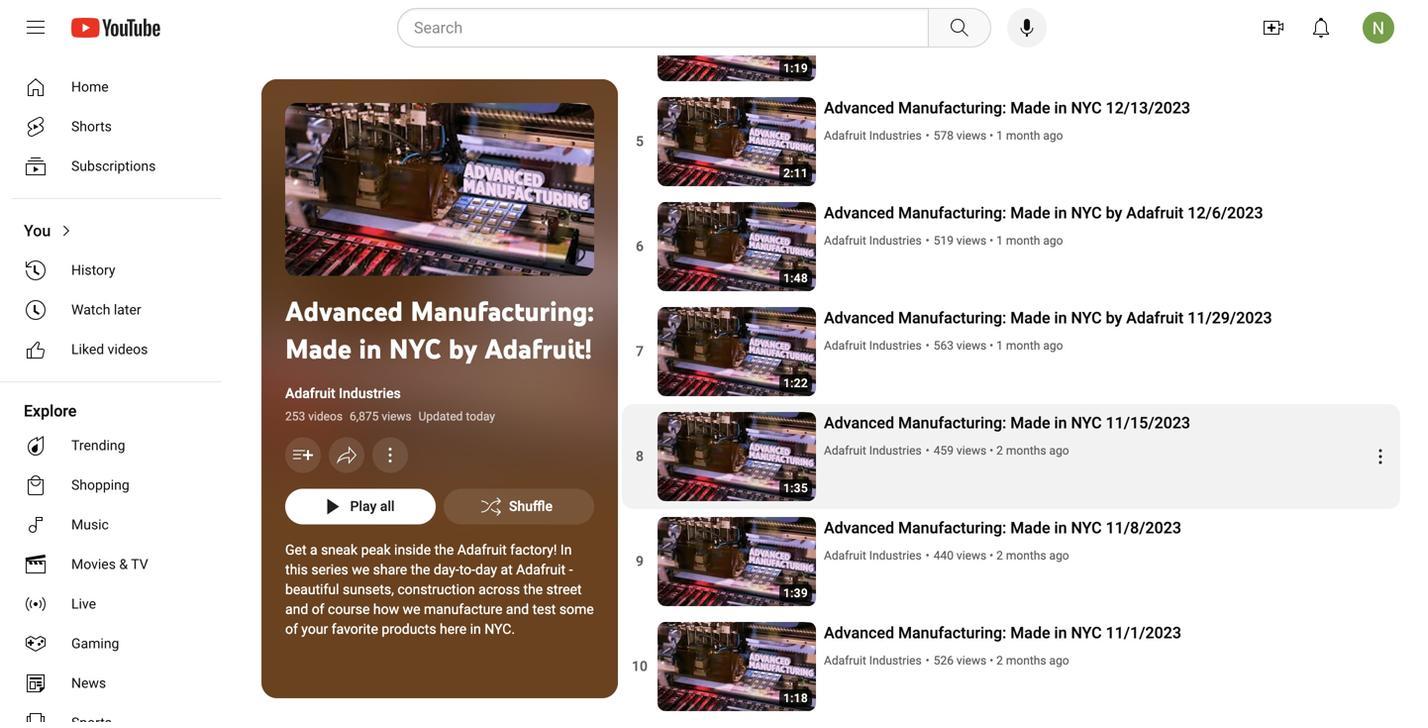 Task type: vqa. For each thing, say whether or not it's contained in the screenshot.
Play to the bottom
yes



Task type: describe. For each thing, give the bounding box(es) containing it.
adafruit industries link for advanced manufacturing: made in nyc 11/15/2023
[[824, 442, 923, 460]]

movies & tv link
[[12, 545, 214, 585]]

adafruit!
[[485, 332, 592, 366]]

shorts link
[[12, 107, 214, 147]]

adafruit industries link for advanced manufacturing: made in nyc by adafruit 12/6/2023
[[824, 232, 923, 250]]

tv
[[131, 556, 148, 573]]

12/6/2023
[[1188, 204, 1264, 222]]

construction
[[398, 582, 475, 598]]

products
[[382, 621, 436, 638]]

made for advanced manufacturing: made in nyc by adafruit!
[[285, 332, 351, 366]]

advanced manufacturing: made in nyc 11/15/2023 link
[[824, 412, 1361, 434]]

month for advanced manufacturing: made in nyc by adafruit 12/6/2023
[[1007, 234, 1041, 248]]

news option
[[12, 664, 214, 703]]

months for 11/15/2023
[[1007, 444, 1047, 458]]

news link
[[12, 664, 214, 703]]

industries for advanced manufacturing: made in nyc 11/1/2023
[[870, 654, 922, 668]]

watch
[[71, 302, 110, 318]]

you
[[24, 221, 51, 240]]

home option
[[12, 67, 214, 107]]

• right 563 in the top of the page
[[990, 339, 994, 353]]

adafruit industries link for advanced manufacturing: made in nyc by adafruit 11/29/2023
[[824, 337, 923, 355]]

• left 440 on the bottom of the page
[[926, 549, 930, 563]]

liked videos option
[[12, 330, 214, 370]]

ago for advanced manufacturing: made in nyc 11/15/2023
[[1050, 444, 1070, 458]]

watch later option
[[12, 290, 214, 330]]

shopping option
[[12, 466, 214, 505]]

trending
[[71, 437, 125, 454]]

news
[[71, 675, 106, 692]]

movies & tv option
[[12, 545, 214, 585]]

advanced for advanced manufacturing: made in nyc 11/1/2023
[[824, 624, 895, 643]]

1 month from the top
[[1007, 24, 1041, 38]]

industries for advanced manufacturing: made in nyc 12/13/2023
[[870, 129, 922, 143]]

6
[[636, 238, 644, 255]]

in for advanced manufacturing: made in nyc 11/8/2023
[[1055, 519, 1068, 537]]

day
[[476, 562, 497, 578]]

1:18 link
[[658, 622, 816, 714]]

by for advanced manufacturing: made in nyc by adafruit!
[[449, 332, 477, 366]]

advanced manufacturing: made in nyc by adafruit 12/20/2023 by adafruit industries 603 views 1 month ago 1 minute, 19 seconds element
[[824, 0, 1361, 14]]

• down advanced manufacturing: made in nyc 11/1/2023
[[990, 654, 994, 668]]

this
[[285, 562, 308, 578]]

views for advanced manufacturing: made in nyc 11/15/2023
[[957, 444, 987, 458]]

industries for advanced manufacturing: made in nyc 11/8/2023
[[870, 549, 922, 563]]

history option
[[12, 251, 214, 290]]

1 minute, 48 seconds element
[[784, 271, 808, 285]]

get a sneak peak inside the adafruit factory! in this series we share the day-to-day at adafruit - beautiful sunsets, construction across the street and of course how we manufacture and test some of your favorite products here in nyc.
[[285, 542, 598, 638]]

• left 526
[[926, 654, 930, 668]]

shopping link
[[12, 466, 214, 505]]

made for advanced manufacturing: made in nyc 12/13/2023
[[1011, 99, 1051, 117]]

-
[[569, 562, 573, 578]]

by for advanced manufacturing: made in nyc by adafruit 12/6/2023
[[1106, 204, 1123, 222]]

nyc.
[[485, 621, 515, 638]]

industries for advanced manufacturing: made in nyc by adafruit 11/29/2023
[[870, 339, 922, 353]]

you link
[[12, 211, 214, 251]]

nyc for advanced manufacturing: made in nyc by adafruit 11/29/2023
[[1072, 309, 1102, 327]]

month for advanced manufacturing: made in nyc 12/13/2023
[[1007, 129, 1041, 143]]

adafruit industries link for advanced manufacturing: made in nyc 11/1/2023
[[824, 652, 923, 670]]

months for 11/8/2023
[[1007, 549, 1047, 563]]

0 vertical spatial we
[[352, 562, 370, 578]]

liked videos link
[[12, 330, 214, 370]]

home
[[71, 79, 109, 95]]

shopping
[[71, 477, 129, 493]]

manufacturing: for advanced manufacturing: made in nyc 12/13/2023
[[899, 99, 1007, 117]]

made for advanced manufacturing: made in nyc 11/8/2023
[[1011, 519, 1051, 537]]

street
[[547, 582, 582, 598]]

your
[[301, 621, 328, 638]]

made for advanced manufacturing: made in nyc 11/15/2023
[[1011, 414, 1051, 432]]

9
[[636, 553, 644, 570]]

trending option
[[12, 426, 214, 466]]

1:48 link
[[658, 202, 816, 294]]

watch later link
[[12, 290, 214, 330]]

industries for advanced manufacturing: made in nyc 11/15/2023
[[870, 444, 922, 458]]

adafruit industries • 563 views • 1 month ago
[[824, 339, 1064, 353]]

• down advanced manufacturing: made in nyc 11/15/2023 on the right bottom
[[990, 444, 994, 458]]

share
[[373, 562, 407, 578]]

519
[[934, 234, 954, 248]]

in for advanced manufacturing: made in nyc 11/15/2023
[[1055, 414, 1068, 432]]

made for advanced manufacturing: made in nyc by adafruit 12/6/2023
[[1011, 204, 1051, 222]]

live link
[[12, 585, 214, 624]]

factory!
[[510, 542, 557, 558]]

advanced manufacturing: made in nyc 11/8/2023
[[824, 519, 1182, 537]]

views right 603
[[957, 24, 987, 38]]

1 minute, 35 seconds element
[[784, 482, 808, 495]]

11/8/2023
[[1106, 519, 1182, 537]]

6,875
[[350, 410, 379, 424]]

views for advanced manufacturing: made in nyc 11/8/2023
[[957, 549, 987, 563]]

ago for advanced manufacturing: made in nyc 12/13/2023
[[1044, 129, 1064, 143]]

shorts
[[71, 118, 112, 135]]

ago down advanced manufacturing: made in nyc by adafruit 12/20/2023 by adafruit industries 603 views 1 month ago 1 minute, 19 seconds element
[[1044, 24, 1064, 38]]

advanced manufacturing: made in nyc by adafruit 12/6/2023 link
[[824, 202, 1361, 224]]

shuffle
[[509, 498, 553, 515]]

Search text field
[[414, 15, 924, 41]]

day-
[[434, 562, 459, 578]]

manufacturing: for advanced manufacturing: made in nyc by adafruit 11/29/2023
[[899, 309, 1007, 327]]

test
[[533, 601, 556, 618]]

movies
[[71, 556, 116, 573]]

1 vertical spatial all
[[380, 498, 395, 515]]

subscriptions option
[[12, 147, 214, 186]]

views inside adafruit industries 253 videos 6,875 views updated today
[[382, 410, 412, 424]]

1 for advanced manufacturing: made in nyc by adafruit 11/29/2023
[[997, 339, 1004, 353]]

adafruit industries • 526 views • 2 months ago
[[824, 654, 1070, 668]]

music link
[[12, 505, 214, 545]]

1:22
[[784, 376, 808, 390]]

in inside get a sneak peak inside the adafruit factory! in this series we share the day-to-day at adafruit - beautiful sunsets, construction across the street and of course how we manufacture and test some of your favorite products here in nyc.
[[470, 621, 481, 638]]

ago for advanced manufacturing: made in nyc by adafruit 11/29/2023
[[1044, 339, 1064, 353]]

2 for 11/1/2023
[[997, 654, 1004, 668]]

nyc for advanced manufacturing: made in nyc 11/8/2023
[[1072, 519, 1102, 537]]

526
[[934, 654, 954, 668]]

series
[[311, 562, 349, 578]]

industries for advanced manufacturing: made in nyc by adafruit 12/6/2023
[[870, 234, 922, 248]]

avatar image image
[[1363, 12, 1395, 44]]

trending link
[[12, 426, 214, 466]]

• left "459"
[[926, 444, 930, 458]]

advanced manufacturing: made in nyc 11/1/2023
[[824, 624, 1182, 643]]

2 and from the left
[[506, 601, 529, 618]]

adafruit industries • 578 views • 1 month ago
[[824, 129, 1064, 143]]

in for advanced manufacturing: made in nyc by adafruit 12/6/2023
[[1055, 204, 1068, 222]]

videos inside adafruit industries 253 videos 6,875 views updated today
[[308, 410, 343, 424]]

in for advanced manufacturing: made in nyc by adafruit 11/29/2023
[[1055, 309, 1068, 327]]

0 vertical spatial the
[[435, 542, 454, 558]]

adafruit industries link for advanced manufacturing: made in nyc 11/8/2023
[[824, 547, 923, 565]]

live
[[71, 596, 96, 612]]

advanced manufacturing: made in nyc 11/1/2023 link
[[824, 622, 1361, 644]]

1 for advanced manufacturing: made in nyc 12/13/2023
[[997, 129, 1004, 143]]

1:48
[[784, 271, 808, 285]]

12/13/2023
[[1106, 99, 1191, 117]]

across
[[479, 582, 520, 598]]

8
[[636, 448, 644, 465]]

578
[[934, 129, 954, 143]]

movies & tv
[[71, 556, 148, 573]]

liked
[[71, 341, 104, 358]]

2:11
[[784, 166, 808, 180]]



Task type: locate. For each thing, give the bounding box(es) containing it.
advanced for advanced manufacturing: made in nyc 11/15/2023
[[824, 414, 895, 432]]

sneak
[[321, 542, 358, 558]]

of left your
[[285, 621, 298, 638]]

1:35
[[784, 482, 808, 495]]

made down • 603 views • 1 month ago at the top of page
[[1011, 99, 1051, 117]]

manufacturing: for advanced manufacturing: made in nyc by adafruit!
[[411, 295, 594, 328]]

manufacture
[[424, 601, 503, 618]]

10
[[632, 658, 648, 675]]

views right 563 in the top of the page
[[957, 339, 987, 353]]

1 horizontal spatial play
[[426, 183, 454, 197]]

advanced inside advanced manufacturing: made in nyc by adafruit!
[[285, 295, 403, 328]]

1 months from the top
[[1007, 444, 1047, 458]]

made up adafruit industries • 440 views • 2 months ago
[[1011, 519, 1051, 537]]

favorite
[[332, 621, 378, 638]]

1:22 link
[[658, 307, 816, 399]]

views
[[957, 24, 987, 38], [957, 129, 987, 143], [957, 234, 987, 248], [957, 339, 987, 353], [382, 410, 412, 424], [957, 444, 987, 458], [957, 549, 987, 563], [957, 654, 987, 668]]

advanced manufacturing: made in nyc 12/13/2023
[[824, 99, 1191, 117]]

1:35 link
[[658, 412, 816, 504]]

manufacturing: up adafruit industries • 459 views • 2 months ago on the bottom of page
[[899, 414, 1007, 432]]

views right 6,875
[[382, 410, 412, 424]]

month for advanced manufacturing: made in nyc by adafruit 11/29/2023
[[1007, 339, 1041, 353]]

nyc for advanced manufacturing: made in nyc by adafruit 12/6/2023
[[1072, 204, 1102, 222]]

industries up 6,875
[[339, 385, 401, 402]]

1 2 from the top
[[997, 444, 1004, 458]]

advanced for advanced manufacturing: made in nyc by adafruit 11/29/2023
[[824, 309, 895, 327]]

play all
[[426, 183, 478, 197], [350, 498, 395, 515]]

we
[[352, 562, 370, 578], [403, 601, 421, 618]]

1 horizontal spatial of
[[312, 601, 325, 618]]

advanced manufacturing: made in nyc 11/8/2023 link
[[824, 517, 1361, 539]]

in inside advanced manufacturing: made in nyc by adafruit!
[[359, 332, 382, 366]]

music option
[[12, 505, 214, 545]]

1 right 603
[[997, 24, 1004, 38]]

industries left 526
[[870, 654, 922, 668]]

made up the adafruit industries • 563 views • 1 month ago
[[1011, 309, 1051, 327]]

1 vertical spatial play all link
[[285, 489, 436, 525]]

month down advanced manufacturing: made in nyc by adafruit 12/20/2023 by adafruit industries 603 views 1 month ago 1 minute, 19 seconds element
[[1007, 24, 1041, 38]]

manufacturing: up 578
[[899, 99, 1007, 117]]

how
[[373, 601, 399, 618]]

get
[[285, 542, 307, 558]]

manufacturing: for advanced manufacturing: made in nyc 11/1/2023
[[899, 624, 1007, 643]]

• down advanced manufacturing: made in nyc 11/8/2023
[[990, 549, 994, 563]]

459
[[934, 444, 954, 458]]

1 play all link from the top
[[285, 103, 594, 293]]

0 vertical spatial videos
[[108, 341, 148, 358]]

you option
[[12, 211, 214, 251]]

adafruit industries link left "519"
[[824, 232, 923, 250]]

the up test
[[524, 582, 543, 598]]

beautiful
[[285, 582, 339, 598]]

made
[[1011, 99, 1051, 117], [1011, 204, 1051, 222], [1011, 309, 1051, 327], [285, 332, 351, 366], [1011, 414, 1051, 432], [1011, 519, 1051, 537], [1011, 624, 1051, 643]]

&
[[119, 556, 128, 573]]

manufacturing: up adafruit!
[[411, 295, 594, 328]]

videos
[[108, 341, 148, 358], [308, 410, 343, 424]]

Play all text field
[[350, 498, 395, 515]]

manufacturing: for advanced manufacturing: made in nyc 11/15/2023
[[899, 414, 1007, 432]]

history
[[71, 262, 115, 278]]

3 months from the top
[[1007, 654, 1047, 668]]

nyc for advanced manufacturing: made in nyc 12/13/2023
[[1072, 99, 1102, 117]]

manufacturing:
[[899, 99, 1007, 117], [899, 204, 1007, 222], [411, 295, 594, 328], [899, 309, 1007, 327], [899, 414, 1007, 432], [899, 519, 1007, 537], [899, 624, 1007, 643]]

advanced for advanced manufacturing: made in nyc by adafruit 12/6/2023
[[824, 204, 895, 222]]

563
[[934, 339, 954, 353]]

1 vertical spatial play
[[350, 498, 377, 515]]

2:11 link
[[658, 97, 816, 189]]

ago for advanced manufacturing: made in nyc by adafruit 12/6/2023
[[1044, 234, 1064, 248]]

0 vertical spatial play all link
[[285, 103, 594, 293]]

months down advanced manufacturing: made in nyc 11/1/2023
[[1007, 654, 1047, 668]]

4 month from the top
[[1007, 339, 1041, 353]]

subscriptions link
[[12, 147, 214, 186]]

made up 253
[[285, 332, 351, 366]]

advanced manufacturing: made in nyc by adafruit 11/29/2023
[[824, 309, 1273, 327]]

live option
[[12, 585, 214, 624]]

2 for 11/8/2023
[[997, 549, 1004, 563]]

nyc inside advanced manufacturing: made in nyc by adafruit!
[[389, 332, 441, 366]]

2 vertical spatial by
[[449, 332, 477, 366]]

ago down advanced manufacturing: made in nyc by adafruit 11/29/2023
[[1044, 339, 1064, 353]]

1 1 from the top
[[997, 24, 1004, 38]]

today
[[466, 410, 495, 424]]

3 2 from the top
[[997, 654, 1004, 668]]

months for 11/1/2023
[[1007, 654, 1047, 668]]

1:19 link
[[658, 0, 816, 84]]

0 horizontal spatial the
[[411, 562, 430, 578]]

2 vertical spatial the
[[524, 582, 543, 598]]

0 vertical spatial of
[[312, 601, 325, 618]]

1 vertical spatial months
[[1007, 549, 1047, 563]]

advanced manufacturing: made in nyc by adafruit!
[[285, 295, 594, 366]]

603
[[934, 24, 954, 38]]

2 for 11/15/2023
[[997, 444, 1004, 458]]

and down beautiful
[[285, 601, 308, 618]]

manufacturing: up 563 in the top of the page
[[899, 309, 1007, 327]]

views for advanced manufacturing: made in nyc 12/13/2023
[[957, 129, 987, 143]]

adafruit industries link left 526
[[824, 652, 923, 670]]

in
[[561, 542, 572, 558]]

month down advanced manufacturing: made in nyc by adafruit 12/6/2023
[[1007, 234, 1041, 248]]

industries
[[870, 129, 922, 143], [870, 234, 922, 248], [870, 339, 922, 353], [339, 385, 401, 402], [870, 444, 922, 458], [870, 549, 922, 563], [870, 654, 922, 668]]

made for advanced manufacturing: made in nyc 11/1/2023
[[1011, 624, 1051, 643]]

1:39 link
[[658, 517, 816, 609]]

1 horizontal spatial the
[[435, 542, 454, 558]]

2 1 from the top
[[997, 129, 1004, 143]]

2 down advanced manufacturing: made in nyc 11/15/2023 on the right bottom
[[997, 444, 1004, 458]]

advanced for advanced manufacturing: made in nyc 12/13/2023
[[824, 99, 895, 117]]

to-
[[459, 562, 476, 578]]

4 1 from the top
[[997, 339, 1004, 353]]

1 minute, 19 seconds element
[[784, 61, 808, 75]]

music
[[71, 517, 109, 533]]

7
[[636, 343, 644, 360]]

adafruit inside adafruit industries 253 videos 6,875 views updated today
[[285, 385, 336, 402]]

1 horizontal spatial we
[[403, 601, 421, 618]]

0 vertical spatial 2
[[997, 444, 1004, 458]]

• left 603
[[926, 24, 930, 38]]

made up adafruit industries • 526 views • 2 months ago
[[1011, 624, 1051, 643]]

adafruit industries 253 videos 6,875 views updated today
[[285, 385, 495, 424]]

0 horizontal spatial all
[[380, 498, 395, 515]]

some
[[560, 601, 594, 618]]

0 horizontal spatial videos
[[108, 341, 148, 358]]

11/15/2023
[[1106, 414, 1191, 432]]

manufacturing: for advanced manufacturing: made in nyc by adafruit 12/6/2023
[[899, 204, 1007, 222]]

in for advanced manufacturing: made in nyc 12/13/2023
[[1055, 99, 1068, 117]]

manufacturing: for advanced manufacturing: made in nyc 11/8/2023
[[899, 519, 1007, 537]]

2 horizontal spatial the
[[524, 582, 543, 598]]

0 vertical spatial play
[[426, 183, 454, 197]]

2 down advanced manufacturing: made in nyc 11/1/2023
[[997, 654, 1004, 668]]

ago for advanced manufacturing: made in nyc 11/8/2023
[[1050, 549, 1070, 563]]

1 down advanced manufacturing: made in nyc by adafruit 11/29/2023
[[997, 339, 1004, 353]]

by for advanced manufacturing: made in nyc by adafruit 11/29/2023
[[1106, 309, 1123, 327]]

liked videos
[[71, 341, 148, 358]]

• left 563 in the top of the page
[[926, 339, 930, 353]]

views right 440 on the bottom of the page
[[957, 549, 987, 563]]

gaming option
[[12, 624, 214, 664]]

• right "519"
[[990, 234, 994, 248]]

made for advanced manufacturing: made in nyc by adafruit 11/29/2023
[[1011, 309, 1051, 327]]

in
[[1055, 99, 1068, 117], [1055, 204, 1068, 222], [1055, 309, 1068, 327], [359, 332, 382, 366], [1055, 414, 1068, 432], [1055, 519, 1068, 537], [470, 621, 481, 638], [1055, 624, 1068, 643]]

videos inside option
[[108, 341, 148, 358]]

by inside advanced manufacturing: made in nyc by adafruit!
[[449, 332, 477, 366]]

shorts option
[[12, 107, 214, 147]]

1 minute, 18 seconds element
[[784, 692, 808, 705]]

adafruit industries link for advanced manufacturing: made in nyc 12/13/2023
[[824, 127, 923, 145]]

1 vertical spatial by
[[1106, 309, 1123, 327]]

253
[[285, 410, 305, 424]]

industries left 578
[[870, 129, 922, 143]]

option
[[12, 703, 214, 722]]

2
[[997, 444, 1004, 458], [997, 549, 1004, 563], [997, 654, 1004, 668]]

• right 603
[[990, 24, 994, 38]]

3 1 from the top
[[997, 234, 1004, 248]]

ago down advanced manufacturing: made in nyc 11/15/2023 link
[[1050, 444, 1070, 458]]

subscriptions
[[71, 158, 156, 174]]

industries left "519"
[[870, 234, 922, 248]]

1:39
[[784, 587, 808, 600]]

1 vertical spatial we
[[403, 601, 421, 618]]

in for advanced manufacturing: made in nyc 11/1/2023
[[1055, 624, 1068, 643]]

shuffle link
[[444, 489, 594, 525]]

gaming link
[[12, 624, 214, 664]]

views for advanced manufacturing: made in nyc by adafruit 12/6/2023
[[957, 234, 987, 248]]

2 vertical spatial months
[[1007, 654, 1047, 668]]

and up nyc.
[[506, 601, 529, 618]]

None search field
[[362, 8, 996, 48]]

in for advanced manufacturing: made in nyc by adafruit!
[[359, 332, 382, 366]]

0 vertical spatial months
[[1007, 444, 1047, 458]]

0 horizontal spatial play all
[[350, 498, 395, 515]]

manufacturing: inside advanced manufacturing: made in nyc by adafruit!
[[411, 295, 594, 328]]

inside
[[394, 542, 431, 558]]

videos right 253
[[308, 410, 343, 424]]

• left 578
[[926, 129, 930, 143]]

nyc for advanced manufacturing: made in nyc 11/1/2023
[[1072, 624, 1102, 643]]

sunsets,
[[343, 582, 394, 598]]

adafruit industries link up 6,875
[[285, 384, 401, 404]]

0 horizontal spatial play
[[350, 498, 377, 515]]

1 and from the left
[[285, 601, 308, 618]]

manufacturing: up "519"
[[899, 204, 1007, 222]]

0 horizontal spatial we
[[352, 562, 370, 578]]

manufacturing: up adafruit industries • 440 views • 2 months ago
[[899, 519, 1007, 537]]

videos down later on the left of page
[[108, 341, 148, 358]]

1 horizontal spatial and
[[506, 601, 529, 618]]

adafruit industries link left 578
[[824, 127, 923, 145]]

months down advanced manufacturing: made in nyc 11/8/2023
[[1007, 549, 1047, 563]]

adafruit industries • 459 views • 2 months ago
[[824, 444, 1070, 458]]

months down advanced manufacturing: made in nyc 11/15/2023 on the right bottom
[[1007, 444, 1047, 458]]

1 horizontal spatial play all
[[426, 183, 478, 197]]

0 vertical spatial play all
[[426, 183, 478, 197]]

• 603 views • 1 month ago
[[926, 24, 1064, 38]]

ago down the advanced manufacturing: made in nyc 11/1/2023 link
[[1050, 654, 1070, 668]]

ago for advanced manufacturing: made in nyc 11/1/2023
[[1050, 654, 1070, 668]]

1 vertical spatial the
[[411, 562, 430, 578]]

Shuffle text field
[[509, 498, 553, 515]]

industries left "459"
[[870, 444, 922, 458]]

ago down advanced manufacturing: made in nyc 11/8/2023 link
[[1050, 549, 1070, 563]]

0 vertical spatial all
[[457, 183, 478, 197]]

2 minutes, 11 seconds element
[[784, 166, 808, 180]]

month down advanced manufacturing: made in nyc by adafruit 11/29/2023
[[1007, 339, 1041, 353]]

industries inside adafruit industries 253 videos 6,875 views updated today
[[339, 385, 401, 402]]

ago down advanced manufacturing: made in nyc 12/13/2023 link
[[1044, 129, 1064, 143]]

adafruit industries link
[[824, 127, 923, 145], [824, 232, 923, 250], [824, 337, 923, 355], [285, 384, 401, 404], [824, 442, 923, 460], [824, 547, 923, 565], [824, 652, 923, 670]]

nyc for advanced manufacturing: made in nyc by adafruit!
[[389, 332, 441, 366]]

adafruit industries link left 563 in the top of the page
[[824, 337, 923, 355]]

0 vertical spatial by
[[1106, 204, 1123, 222]]

• down the advanced manufacturing: made in nyc 12/13/2023
[[990, 129, 994, 143]]

1 down advanced manufacturing: made in nyc by adafruit 12/6/2023
[[997, 234, 1004, 248]]

the down the inside
[[411, 562, 430, 578]]

the up 'day-' at the left
[[435, 542, 454, 558]]

1 for advanced manufacturing: made in nyc by adafruit 12/6/2023
[[997, 234, 1004, 248]]

we up sunsets,
[[352, 562, 370, 578]]

3 month from the top
[[1007, 234, 1041, 248]]

industries left 440 on the bottom of the page
[[870, 549, 922, 563]]

1 minute, 22 seconds element
[[784, 376, 808, 390]]

0 horizontal spatial and
[[285, 601, 308, 618]]

• left "519"
[[926, 234, 930, 248]]

the
[[435, 542, 454, 558], [411, 562, 430, 578], [524, 582, 543, 598]]

1 horizontal spatial videos
[[308, 410, 343, 424]]

2 months from the top
[[1007, 549, 1047, 563]]

we up products
[[403, 601, 421, 618]]

views right "459"
[[957, 444, 987, 458]]

5
[[636, 133, 644, 150]]

1 vertical spatial of
[[285, 621, 298, 638]]

views for advanced manufacturing: made in nyc by adafruit 11/29/2023
[[957, 339, 987, 353]]

1 vertical spatial videos
[[308, 410, 343, 424]]

of up your
[[312, 601, 325, 618]]

made up adafruit industries • 459 views • 2 months ago on the bottom of page
[[1011, 414, 1051, 432]]

manufacturing: up adafruit industries • 526 views • 2 months ago
[[899, 624, 1007, 643]]

adafruit industries • 440 views • 2 months ago
[[824, 549, 1070, 563]]

course
[[328, 601, 370, 618]]

made up adafruit industries • 519 views • 1 month ago
[[1011, 204, 1051, 222]]

0 horizontal spatial of
[[285, 621, 298, 638]]

1 minute, 39 seconds element
[[784, 587, 808, 600]]

views right 578
[[957, 129, 987, 143]]

1 horizontal spatial all
[[457, 183, 478, 197]]

updated
[[419, 410, 463, 424]]

nyc for advanced manufacturing: made in nyc 11/15/2023
[[1072, 414, 1102, 432]]

advanced for advanced manufacturing: made in nyc 11/8/2023
[[824, 519, 895, 537]]

all
[[457, 183, 478, 197], [380, 498, 395, 515]]

advanced manufacturing: made in nyc 12/13/2023 link
[[824, 97, 1361, 119]]

industries left 563 in the top of the page
[[870, 339, 922, 353]]

2 month from the top
[[1007, 129, 1041, 143]]

advanced manufacturing: made in nyc by adafruit 11/29/2023 link
[[824, 307, 1361, 329]]

1 vertical spatial 2
[[997, 549, 1004, 563]]

ago down advanced manufacturing: made in nyc by adafruit 12/6/2023
[[1044, 234, 1064, 248]]

2 vertical spatial 2
[[997, 654, 1004, 668]]

made inside advanced manufacturing: made in nyc by adafruit!
[[285, 332, 351, 366]]

explore
[[24, 402, 77, 421]]

11/1/2023
[[1106, 624, 1182, 643]]

views for advanced manufacturing: made in nyc 11/1/2023
[[957, 654, 987, 668]]

adafruit industries link left 440 on the bottom of the page
[[824, 547, 923, 565]]

by
[[1106, 204, 1123, 222], [1106, 309, 1123, 327], [449, 332, 477, 366]]

month down the advanced manufacturing: made in nyc 12/13/2023
[[1007, 129, 1041, 143]]

1 vertical spatial play all
[[350, 498, 395, 515]]

home link
[[12, 67, 214, 107]]

adafruit industries link left "459"
[[824, 442, 923, 460]]

2 down advanced manufacturing: made in nyc 11/8/2023
[[997, 549, 1004, 563]]

views right "519"
[[957, 234, 987, 248]]

2 2 from the top
[[997, 549, 1004, 563]]

1:18
[[784, 692, 808, 705]]

1:19
[[784, 61, 808, 75]]

2 play all link from the top
[[285, 489, 436, 525]]

advanced for advanced manufacturing: made in nyc by adafruit!
[[285, 295, 403, 328]]

peak
[[361, 542, 391, 558]]

views right 526
[[957, 654, 987, 668]]

1 down the advanced manufacturing: made in nyc 12/13/2023
[[997, 129, 1004, 143]]

advanced manufacturing: made in nyc by adafruit 12/6/2023
[[824, 204, 1264, 222]]



